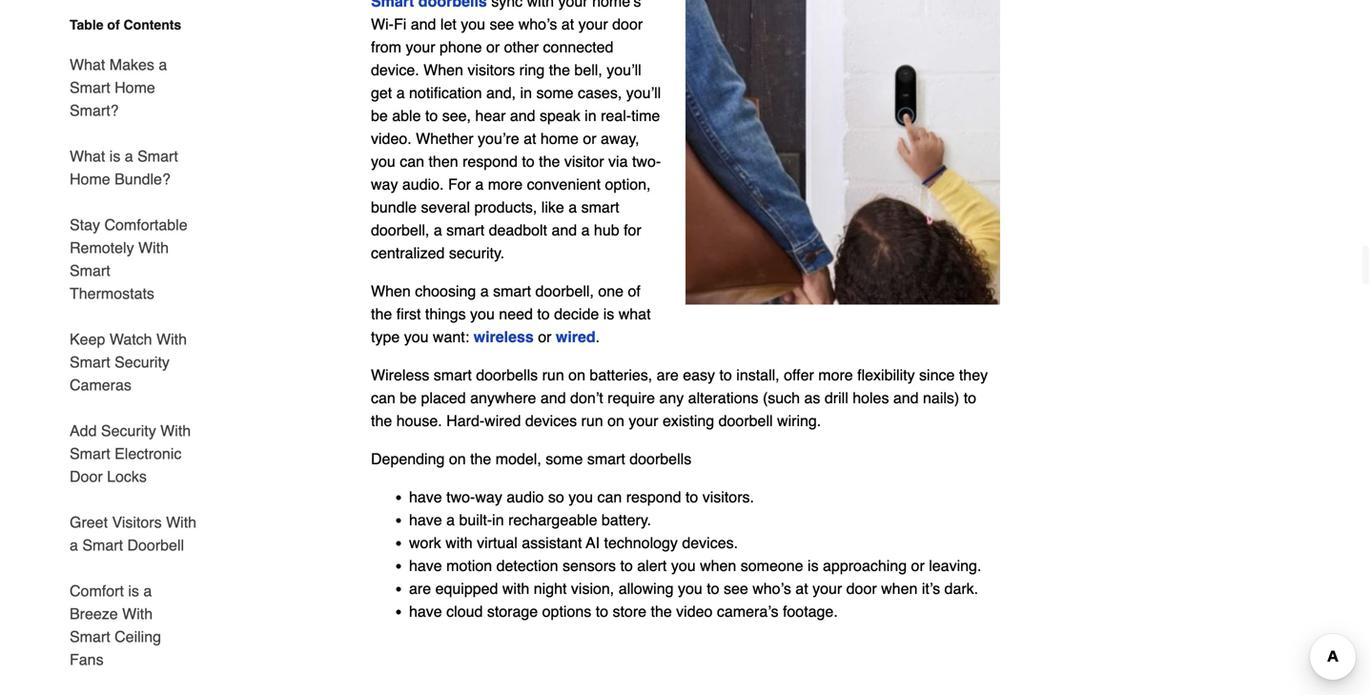 Task type: vqa. For each thing, say whether or not it's contained in the screenshot.
"locks"
yes



Task type: describe. For each thing, give the bounding box(es) containing it.
see inside have two-way audio so you can respond to visitors. have a built-in rechargeable battery. work with virtual assistant ai technology devices. have motion detection sensors to alert you when someone is approaching or leaving. are equipped with night vision, allowing you to see who's at your door when it's dark. have cloud storage options to store the video camera's footage.
[[724, 580, 748, 598]]

can inside sync with your home's wi-fi and let you see who's at your door from your phone or other connected device. when visitors ring the bell, you'll get a notification and, in some cases, you'll be able to see, hear and speak in real-time video. whether you're at home or away, you can then respond to the visitor via two- way audio. for a more convenient option, bundle several products, like a smart doorbell, a smart deadbolt and a hub for centralized security.
[[400, 153, 424, 170]]

or left wired link
[[538, 328, 552, 346]]

a inside comfort is a breeze with smart ceiling fans
[[143, 582, 152, 600]]

3 have from the top
[[409, 557, 442, 575]]

with inside comfort is a breeze with smart ceiling fans
[[122, 605, 153, 623]]

visitors
[[468, 61, 515, 79]]

your inside wireless smart doorbells run on batteries, are easy to install, offer more flexibility since they can be placed anywhere and don't require any alterations (such as drill holes and nails) to the house. hard-wired devices run on your existing doorbell wiring.
[[629, 412, 658, 430]]

depending
[[371, 450, 445, 468]]

camera's
[[717, 603, 779, 620]]

be inside sync with your home's wi-fi and let you see who's at your door from your phone or other connected device. when visitors ring the bell, you'll get a notification and, in some cases, you'll be able to see, hear and speak in real-time video. whether you're at home or away, you can then respond to the visitor via two- way audio. for a more convenient option, bundle several products, like a smart doorbell, a smart deadbolt and a hub for centralized security.
[[371, 107, 388, 125]]

choosing
[[415, 282, 476, 300]]

since
[[919, 366, 955, 384]]

1 vertical spatial you'll
[[626, 84, 661, 102]]

house.
[[396, 412, 442, 430]]

respond inside sync with your home's wi-fi and let you see who's at your door from your phone or other connected device. when visitors ring the bell, you'll get a notification and, in some cases, you'll be able to see, hear and speak in real-time video. whether you're at home or away, you can then respond to the visitor via two- way audio. for a more convenient option, bundle several products, like a smart doorbell, a smart deadbolt and a hub for centralized security.
[[463, 153, 518, 170]]

way inside have two-way audio so you can respond to visitors. have a built-in rechargeable battery. work with virtual assistant ai technology devices. have motion detection sensors to alert you when someone is approaching or leaving. are equipped with night vision, allowing you to see who's at your door when it's dark. have cloud storage options to store the video camera's footage.
[[475, 488, 502, 506]]

add security with smart electronic door locks link
[[70, 408, 197, 500]]

ring
[[519, 61, 545, 79]]

a right "for"
[[475, 176, 484, 193]]

allowing
[[619, 580, 674, 598]]

home
[[541, 130, 579, 147]]

when inside sync with your home's wi-fi and let you see who's at your door from your phone or other connected device. when visitors ring the bell, you'll get a notification and, in some cases, you'll be able to see, hear and speak in real-time video. whether you're at home or away, you can then respond to the visitor via two- way audio. for a more convenient option, bundle several products, like a smart doorbell, a smart deadbolt and a hub for centralized security.
[[424, 61, 463, 79]]

fans
[[70, 651, 104, 668]]

and,
[[486, 84, 516, 102]]

easy
[[683, 366, 715, 384]]

the left model,
[[470, 450, 491, 468]]

install,
[[736, 366, 780, 384]]

let
[[440, 15, 457, 33]]

wireless smart doorbells run on batteries, are easy to install, offer more flexibility since they can be placed anywhere and don't require any alterations (such as drill holes and nails) to the house. hard-wired devices run on your existing doorbell wiring.
[[371, 366, 988, 430]]

keep watch with smart security cameras
[[70, 330, 187, 394]]

smart inside what makes a smart home smart?
[[70, 79, 110, 96]]

(such
[[763, 389, 800, 407]]

0 vertical spatial wired
[[556, 328, 596, 346]]

and down like at the top left of page
[[552, 221, 577, 239]]

who's inside sync with your home's wi-fi and let you see who's at your door from your phone or other connected device. when visitors ring the bell, you'll get a notification and, in some cases, you'll be able to see, hear and speak in real-time video. whether you're at home or away, you can then respond to the visitor via two- way audio. for a more convenient option, bundle several products, like a smart doorbell, a smart deadbolt and a hub for centralized security.
[[519, 15, 557, 33]]

smart down don't
[[587, 450, 625, 468]]

via
[[608, 153, 628, 170]]

connected
[[543, 38, 614, 56]]

the right ring
[[549, 61, 570, 79]]

your inside have two-way audio so you can respond to visitors. have a built-in rechargeable battery. work with virtual assistant ai technology devices. have motion detection sensors to alert you when someone is approaching or leaving. are equipped with night vision, allowing you to see who's at your door when it's dark. have cloud storage options to store the video camera's footage.
[[813, 580, 842, 598]]

contents
[[124, 17, 181, 32]]

a right like at the top left of page
[[569, 198, 577, 216]]

rechargeable
[[508, 511, 597, 529]]

stay comfortable remotely with smart thermostats
[[70, 216, 187, 302]]

1 horizontal spatial on
[[569, 366, 585, 384]]

to inside when choosing a smart doorbell, one of the first things you need to decide is what type you want:
[[537, 305, 550, 323]]

.
[[596, 328, 600, 346]]

deadbolt
[[489, 221, 547, 239]]

real-
[[601, 107, 631, 125]]

you're
[[478, 130, 519, 147]]

table
[[70, 17, 104, 32]]

leaving.
[[929, 557, 982, 575]]

devices.
[[682, 534, 738, 552]]

someone
[[741, 557, 803, 575]]

or up visitors
[[486, 38, 500, 56]]

smart inside stay comfortable remotely with smart thermostats
[[70, 262, 110, 279]]

who's inside have two-way audio so you can respond to visitors. have a built-in rechargeable battery. work with virtual assistant ai technology devices. have motion detection sensors to alert you when someone is approaching or leaving. are equipped with night vision, allowing you to see who's at your door when it's dark. have cloud storage options to store the video camera's footage.
[[753, 580, 791, 598]]

smart up security.
[[446, 221, 485, 239]]

a left hub
[[581, 221, 590, 239]]

sync
[[491, 0, 523, 10]]

cameras
[[70, 376, 132, 394]]

a inside what is a smart home bundle?
[[125, 147, 133, 165]]

built-
[[459, 511, 492, 529]]

add
[[70, 422, 97, 440]]

are inside have two-way audio so you can respond to visitors. have a built-in rechargeable battery. work with virtual assistant ai technology devices. have motion detection sensors to alert you when someone is approaching or leaving. are equipped with night vision, allowing you to see who's at your door when it's dark. have cloud storage options to store the video camera's footage.
[[409, 580, 431, 598]]

to left see,
[[425, 107, 438, 125]]

footage.
[[783, 603, 838, 620]]

doorbell
[[719, 412, 773, 430]]

a inside when choosing a smart doorbell, one of the first things you need to decide is what type you want:
[[480, 282, 489, 300]]

to up convenient
[[522, 153, 535, 170]]

a inside what makes a smart home smart?
[[159, 56, 167, 73]]

comfort is a breeze with smart ceiling fans link
[[70, 568, 197, 683]]

with for visitors
[[166, 514, 197, 531]]

you right so
[[569, 488, 593, 506]]

alterations
[[688, 389, 759, 407]]

or inside have two-way audio so you can respond to visitors. have a built-in rechargeable battery. work with virtual assistant ai technology devices. have motion detection sensors to alert you when someone is approaching or leaving. are equipped with night vision, allowing you to see who's at your door when it's dark. have cloud storage options to store the video camera's footage.
[[911, 557, 925, 575]]

the inside when choosing a smart doorbell, one of the first things you need to decide is what type you want:
[[371, 305, 392, 323]]

1 vertical spatial some
[[546, 450, 583, 468]]

1 vertical spatial run
[[581, 412, 603, 430]]

bell,
[[574, 61, 602, 79]]

alert
[[637, 557, 667, 575]]

smart inside add security with smart electronic door locks
[[70, 445, 110, 463]]

is inside comfort is a breeze with smart ceiling fans
[[128, 582, 139, 600]]

two- inside sync with your home's wi-fi and let you see who's at your door from your phone or other connected device. when visitors ring the bell, you'll get a notification and, in some cases, you'll be able to see, hear and speak in real-time video. whether you're at home or away, you can then respond to the visitor via two- way audio. for a more convenient option, bundle several products, like a smart doorbell, a smart deadbolt and a hub for centralized security.
[[632, 153, 661, 170]]

you down video.
[[371, 153, 396, 170]]

see inside sync with your home's wi-fi and let you see who's at your door from your phone or other connected device. when visitors ring the bell, you'll get a notification and, in some cases, you'll be able to see, hear and speak in real-time video. whether you're at home or away, you can then respond to the visitor via two- way audio. for a more convenient option, bundle several products, like a smart doorbell, a smart deadbolt and a hub for centralized security.
[[490, 15, 514, 33]]

other
[[504, 38, 539, 56]]

doorbell, inside sync with your home's wi-fi and let you see who's at your door from your phone or other connected device. when visitors ring the bell, you'll get a notification and, in some cases, you'll be able to see, hear and speak in real-time video. whether you're at home or away, you can then respond to the visitor via two- way audio. for a more convenient option, bundle several products, like a smart doorbell, a smart deadbolt and a hub for centralized security.
[[371, 221, 429, 239]]

hub
[[594, 221, 619, 239]]

equipped
[[435, 580, 498, 598]]

home for smart?
[[115, 79, 155, 96]]

is inside when choosing a smart doorbell, one of the first things you need to decide is what type you want:
[[603, 305, 614, 323]]

fi
[[394, 15, 407, 33]]

2 horizontal spatial in
[[585, 107, 597, 125]]

it's
[[922, 580, 940, 598]]

smart inside the greet visitors with a smart doorbell
[[82, 536, 123, 554]]

add security with smart electronic door locks
[[70, 422, 191, 485]]

what
[[619, 305, 651, 323]]

dark.
[[945, 580, 979, 598]]

or up visitor
[[583, 130, 597, 147]]

hard-
[[446, 412, 485, 430]]

flexibility
[[857, 366, 915, 384]]

devices
[[525, 412, 577, 430]]

from
[[371, 38, 401, 56]]

video.
[[371, 130, 412, 147]]

holes
[[853, 389, 889, 407]]

wiring.
[[777, 412, 821, 430]]

phone
[[440, 38, 482, 56]]

to left visitors.
[[686, 488, 698, 506]]

you up 'wireless' link
[[470, 305, 495, 323]]

and down the and,
[[510, 107, 536, 125]]

offer
[[784, 366, 814, 384]]

visitors.
[[703, 488, 754, 506]]

breeze
[[70, 605, 118, 623]]

assistant
[[522, 534, 582, 552]]

0 horizontal spatial run
[[542, 366, 564, 384]]

0 horizontal spatial at
[[524, 130, 536, 147]]

way inside sync with your home's wi-fi and let you see who's at your door from your phone or other connected device. when visitors ring the bell, you'll get a notification and, in some cases, you'll be able to see, hear and speak in real-time video. whether you're at home or away, you can then respond to the visitor via two- way audio. for a more convenient option, bundle several products, like a smart doorbell, a smart deadbolt and a hub for centralized security.
[[371, 176, 398, 193]]

ai
[[586, 534, 600, 552]]

what is a smart home bundle? link
[[70, 134, 197, 202]]

doorbells inside wireless smart doorbells run on batteries, are easy to install, offer more flexibility since they can be placed anywhere and don't require any alterations (such as drill holes and nails) to the house. hard-wired devices run on your existing doorbell wiring.
[[476, 366, 538, 384]]

you up video
[[678, 580, 703, 598]]

nails)
[[923, 389, 960, 407]]

smart up hub
[[581, 198, 619, 216]]

can inside wireless smart doorbells run on batteries, are easy to install, offer more flexibility since they can be placed anywhere and don't require any alterations (such as drill holes and nails) to the house. hard-wired devices run on your existing doorbell wiring.
[[371, 389, 396, 407]]

2 vertical spatial on
[[449, 450, 466, 468]]

1 vertical spatial when
[[881, 580, 918, 598]]

batteries,
[[590, 366, 652, 384]]

to left the alert
[[620, 557, 633, 575]]

respond inside have two-way audio so you can respond to visitors. have a built-in rechargeable battery. work with virtual assistant ai technology devices. have motion detection sensors to alert you when someone is approaching or leaving. are equipped with night vision, allowing you to see who's at your door when it's dark. have cloud storage options to store the video camera's footage.
[[626, 488, 681, 506]]

are inside wireless smart doorbells run on batteries, are easy to install, offer more flexibility since they can be placed anywhere and don't require any alterations (such as drill holes and nails) to the house. hard-wired devices run on your existing doorbell wiring.
[[657, 366, 679, 384]]

any
[[659, 389, 684, 407]]

4 have from the top
[[409, 603, 442, 620]]

storage
[[487, 603, 538, 620]]

a right get
[[396, 84, 405, 102]]

need
[[499, 305, 533, 323]]

anywhere
[[470, 389, 536, 407]]

makes
[[109, 56, 154, 73]]

approaching
[[823, 557, 907, 575]]

convenient
[[527, 176, 601, 193]]

home for bundle?
[[70, 170, 110, 188]]

some inside sync with your home's wi-fi and let you see who's at your door from your phone or other connected device. when visitors ring the bell, you'll get a notification and, in some cases, you'll be able to see, hear and speak in real-time video. whether you're at home or away, you can then respond to the visitor via two- way audio. for a more convenient option, bundle several products, like a smart doorbell, a smart deadbolt and a hub for centralized security.
[[536, 84, 574, 102]]

wireless
[[371, 366, 429, 384]]



Task type: locate. For each thing, give the bounding box(es) containing it.
1 horizontal spatial respond
[[626, 488, 681, 506]]

locks
[[107, 468, 147, 485]]

smart up the placed
[[434, 366, 472, 384]]

comfort is a breeze with smart ceiling fans
[[70, 582, 161, 668]]

at left home
[[524, 130, 536, 147]]

and up devices
[[541, 389, 566, 407]]

want:
[[433, 328, 469, 346]]

0 vertical spatial door
[[612, 15, 643, 33]]

you right let
[[461, 15, 485, 33]]

smart
[[581, 198, 619, 216], [446, 221, 485, 239], [493, 282, 531, 300], [434, 366, 472, 384], [587, 450, 625, 468]]

1 horizontal spatial doorbell,
[[535, 282, 594, 300]]

bundle
[[371, 198, 417, 216]]

the down allowing
[[651, 603, 672, 620]]

with up motion
[[446, 534, 473, 552]]

0 vertical spatial doorbells
[[476, 366, 538, 384]]

when
[[700, 557, 736, 575], [881, 580, 918, 598]]

electronic
[[115, 445, 182, 463]]

door down approaching
[[846, 580, 877, 598]]

two- right via
[[632, 153, 661, 170]]

keep watch with smart security cameras link
[[70, 317, 197, 408]]

2 what from the top
[[70, 147, 105, 165]]

like
[[541, 198, 564, 216]]

smart up smart?
[[70, 79, 110, 96]]

to down the they
[[964, 389, 977, 407]]

you right the alert
[[671, 557, 696, 575]]

and right fi at top
[[411, 15, 436, 33]]

2 vertical spatial with
[[502, 580, 530, 598]]

1 vertical spatial when
[[371, 282, 411, 300]]

home
[[115, 79, 155, 96], [70, 170, 110, 188]]

0 horizontal spatial on
[[449, 450, 466, 468]]

0 horizontal spatial when
[[700, 557, 736, 575]]

smart down greet
[[82, 536, 123, 554]]

what down smart?
[[70, 147, 105, 165]]

when
[[424, 61, 463, 79], [371, 282, 411, 300]]

0 vertical spatial home
[[115, 79, 155, 96]]

what inside what is a smart home bundle?
[[70, 147, 105, 165]]

run down don't
[[581, 412, 603, 430]]

are down work
[[409, 580, 431, 598]]

0 vertical spatial can
[[400, 153, 424, 170]]

some
[[536, 84, 574, 102], [546, 450, 583, 468]]

for
[[448, 176, 471, 193]]

1 have from the top
[[409, 488, 442, 506]]

1 vertical spatial doorbells
[[630, 450, 692, 468]]

a
[[159, 56, 167, 73], [396, 84, 405, 102], [125, 147, 133, 165], [475, 176, 484, 193], [569, 198, 577, 216], [434, 221, 442, 239], [581, 221, 590, 239], [480, 282, 489, 300], [446, 511, 455, 529], [70, 536, 78, 554], [143, 582, 152, 600]]

of right table
[[107, 17, 120, 32]]

with for watch
[[156, 330, 187, 348]]

sensors
[[563, 557, 616, 575]]

at up connected
[[561, 15, 574, 33]]

more inside sync with your home's wi-fi and let you see who's at your door from your phone or other connected device. when visitors ring the bell, you'll get a notification and, in some cases, you'll be able to see, hear and speak in real-time video. whether you're at home or away, you can then respond to the visitor via two- way audio. for a more convenient option, bundle several products, like a smart doorbell, a smart deadbolt and a hub for centralized security.
[[488, 176, 523, 193]]

doorbell,
[[371, 221, 429, 239], [535, 282, 594, 300]]

doorbell, inside when choosing a smart doorbell, one of the first things you need to decide is what type you want:
[[535, 282, 594, 300]]

of inside when choosing a smart doorbell, one of the first things you need to decide is what type you want:
[[628, 282, 641, 300]]

audio.
[[402, 176, 444, 193]]

0 horizontal spatial in
[[492, 511, 504, 529]]

1 what from the top
[[70, 56, 105, 73]]

0 horizontal spatial be
[[371, 107, 388, 125]]

1 horizontal spatial are
[[657, 366, 679, 384]]

0 vertical spatial what
[[70, 56, 105, 73]]

store
[[613, 603, 647, 620]]

more up 'drill'
[[818, 366, 853, 384]]

home inside what is a smart home bundle?
[[70, 170, 110, 188]]

able
[[392, 107, 421, 125]]

greet visitors with a smart doorbell link
[[70, 500, 197, 568]]

can up battery.
[[597, 488, 622, 506]]

0 vertical spatial when
[[700, 557, 736, 575]]

1 horizontal spatial at
[[561, 15, 574, 33]]

doorbell, down bundle on the left top
[[371, 221, 429, 239]]

1 vertical spatial see
[[724, 580, 748, 598]]

with right watch
[[156, 330, 187, 348]]

security inside keep watch with smart security cameras
[[115, 353, 170, 371]]

0 vertical spatial who's
[[519, 15, 557, 33]]

greet visitors with a smart doorbell
[[70, 514, 197, 554]]

1 horizontal spatial wired
[[556, 328, 596, 346]]

wireless link
[[474, 328, 534, 346]]

with for security
[[160, 422, 191, 440]]

when left it's
[[881, 580, 918, 598]]

1 vertical spatial are
[[409, 580, 431, 598]]

decide
[[554, 305, 599, 323]]

with inside keep watch with smart security cameras
[[156, 330, 187, 348]]

smart inside keep watch with smart security cameras
[[70, 353, 110, 371]]

with up electronic on the bottom left
[[160, 422, 191, 440]]

then
[[429, 153, 458, 170]]

the inside wireless smart doorbells run on batteries, are easy to install, offer more flexibility since they can be placed anywhere and don't require any alterations (such as drill holes and nails) to the house. hard-wired devices run on your existing doorbell wiring.
[[371, 412, 392, 430]]

with
[[527, 0, 554, 10], [446, 534, 473, 552], [502, 580, 530, 598]]

video
[[676, 603, 713, 620]]

0 vertical spatial see
[[490, 15, 514, 33]]

doorbells
[[476, 366, 538, 384], [630, 450, 692, 468]]

in up the virtual
[[492, 511, 504, 529]]

2 have from the top
[[409, 511, 442, 529]]

0 horizontal spatial who's
[[519, 15, 557, 33]]

smart inside what is a smart home bundle?
[[137, 147, 178, 165]]

see,
[[442, 107, 471, 125]]

0 vertical spatial on
[[569, 366, 585, 384]]

1 horizontal spatial way
[[475, 488, 502, 506]]

at
[[561, 15, 574, 33], [524, 130, 536, 147], [796, 580, 808, 598]]

or up it's
[[911, 557, 925, 575]]

home down makes
[[115, 79, 155, 96]]

with inside stay comfortable remotely with smart thermostats
[[138, 239, 169, 257]]

what is a smart home bundle?
[[70, 147, 178, 188]]

smart up fans
[[70, 628, 110, 646]]

door inside have two-way audio so you can respond to visitors. have a built-in rechargeable battery. work with virtual assistant ai technology devices. have motion detection sensors to alert you when someone is approaching or leaving. are equipped with night vision, allowing you to see who's at your door when it's dark. have cloud storage options to store the video camera's footage.
[[846, 580, 877, 598]]

is inside what is a smart home bundle?
[[109, 147, 120, 165]]

what for what is a smart home bundle?
[[70, 147, 105, 165]]

virtual
[[477, 534, 518, 552]]

the up type
[[371, 305, 392, 323]]

with inside the greet visitors with a smart doorbell
[[166, 514, 197, 531]]

1 horizontal spatial when
[[881, 580, 918, 598]]

wired
[[556, 328, 596, 346], [485, 412, 521, 430]]

watch
[[109, 330, 152, 348]]

1 horizontal spatial door
[[846, 580, 877, 598]]

1 horizontal spatial can
[[400, 153, 424, 170]]

to down vision,
[[596, 603, 608, 620]]

what for what makes a smart home smart?
[[70, 56, 105, 73]]

wired link
[[556, 328, 596, 346]]

stay
[[70, 216, 100, 234]]

1 vertical spatial in
[[585, 107, 597, 125]]

run down wireless or wired .
[[542, 366, 564, 384]]

require
[[608, 389, 655, 407]]

1 vertical spatial with
[[446, 534, 473, 552]]

0 vertical spatial when
[[424, 61, 463, 79]]

several
[[421, 198, 470, 216]]

1 horizontal spatial in
[[520, 84, 532, 102]]

placed
[[421, 389, 466, 407]]

1 horizontal spatial doorbells
[[630, 450, 692, 468]]

a woman wearing a jean jacket with a brown purse and a little girl ringing a google nest doorbell. image
[[686, 0, 1000, 305]]

1 vertical spatial at
[[524, 130, 536, 147]]

security inside add security with smart electronic door locks
[[101, 422, 156, 440]]

in inside have two-way audio so you can respond to visitors. have a built-in rechargeable battery. work with virtual assistant ai technology devices. have motion detection sensors to alert you when someone is approaching or leaving. are equipped with night vision, allowing you to see who's at your door when it's dark. have cloud storage options to store the video camera's footage.
[[492, 511, 504, 529]]

1 vertical spatial home
[[70, 170, 110, 188]]

model,
[[496, 450, 541, 468]]

the inside have two-way audio so you can respond to visitors. have a built-in rechargeable battery. work with virtual assistant ai technology devices. have motion detection sensors to alert you when someone is approaching or leaving. are equipped with night vision, allowing you to see who's at your door when it's dark. have cloud storage options to store the video camera's footage.
[[651, 603, 672, 620]]

on down hard-
[[449, 450, 466, 468]]

0 horizontal spatial doorbell,
[[371, 221, 429, 239]]

0 vertical spatial are
[[657, 366, 679, 384]]

what down table
[[70, 56, 105, 73]]

0 vertical spatial be
[[371, 107, 388, 125]]

have down work
[[409, 557, 442, 575]]

0 horizontal spatial can
[[371, 389, 396, 407]]

can inside have two-way audio so you can respond to visitors. have a built-in rechargeable battery. work with virtual assistant ai technology devices. have motion detection sensors to alert you when someone is approaching or leaving. are equipped with night vision, allowing you to see who's at your door when it's dark. have cloud storage options to store the video camera's footage.
[[597, 488, 622, 506]]

1 vertical spatial more
[[818, 366, 853, 384]]

0 horizontal spatial door
[[612, 15, 643, 33]]

0 horizontal spatial are
[[409, 580, 431, 598]]

way up bundle on the left top
[[371, 176, 398, 193]]

0 vertical spatial you'll
[[607, 61, 641, 79]]

have left cloud
[[409, 603, 442, 620]]

for
[[624, 221, 642, 239]]

1 vertical spatial security
[[101, 422, 156, 440]]

in down ring
[[520, 84, 532, 102]]

a right makes
[[159, 56, 167, 73]]

the down home
[[539, 153, 560, 170]]

the left house.
[[371, 412, 392, 430]]

wireless
[[474, 328, 534, 346]]

1 vertical spatial respond
[[626, 488, 681, 506]]

to
[[425, 107, 438, 125], [522, 153, 535, 170], [537, 305, 550, 323], [719, 366, 732, 384], [964, 389, 977, 407], [686, 488, 698, 506], [620, 557, 633, 575], [707, 580, 720, 598], [596, 603, 608, 620]]

greet
[[70, 514, 108, 531]]

to up alterations
[[719, 366, 732, 384]]

0 vertical spatial way
[[371, 176, 398, 193]]

ceiling
[[115, 628, 161, 646]]

0 vertical spatial with
[[527, 0, 554, 10]]

0 horizontal spatial doorbells
[[476, 366, 538, 384]]

wi-
[[371, 15, 394, 33]]

you down first
[[404, 328, 429, 346]]

battery.
[[602, 511, 651, 529]]

more inside wireless smart doorbells run on batteries, are easy to install, offer more flexibility since they can be placed anywhere and don't require any alterations (such as drill holes and nails) to the house. hard-wired devices run on your existing doorbell wiring.
[[818, 366, 853, 384]]

0 vertical spatial run
[[542, 366, 564, 384]]

more up "products,"
[[488, 176, 523, 193]]

cloud
[[446, 603, 483, 620]]

a down greet
[[70, 536, 78, 554]]

0 horizontal spatial when
[[371, 282, 411, 300]]

have two-way audio so you can respond to visitors. have a built-in rechargeable battery. work with virtual assistant ai technology devices. have motion detection sensors to alert you when someone is approaching or leaving. are equipped with night vision, allowing you to see who's at your door when it's dark. have cloud storage options to store the video camera's footage.
[[409, 488, 982, 620]]

0 horizontal spatial respond
[[463, 153, 518, 170]]

doorbells up anywhere
[[476, 366, 538, 384]]

to up video
[[707, 580, 720, 598]]

0 horizontal spatial of
[[107, 17, 120, 32]]

wired down anywhere
[[485, 412, 521, 430]]

with right "sync"
[[527, 0, 554, 10]]

1 vertical spatial wired
[[485, 412, 521, 430]]

time
[[631, 107, 660, 125]]

0 vertical spatial doorbell,
[[371, 221, 429, 239]]

you'll up cases,
[[607, 61, 641, 79]]

0 vertical spatial security
[[115, 353, 170, 371]]

doorbells down existing
[[630, 450, 692, 468]]

table of contents element
[[54, 15, 197, 695]]

security down watch
[[115, 353, 170, 371]]

of
[[107, 17, 120, 32], [628, 282, 641, 300]]

to up wireless or wired .
[[537, 305, 550, 323]]

1 horizontal spatial run
[[581, 412, 603, 430]]

0 vertical spatial two-
[[632, 153, 661, 170]]

wired inside wireless smart doorbells run on batteries, are easy to install, offer more flexibility since they can be placed anywhere and don't require any alterations (such as drill holes and nails) to the house. hard-wired devices run on your existing doorbell wiring.
[[485, 412, 521, 430]]

1 vertical spatial what
[[70, 147, 105, 165]]

respond
[[463, 153, 518, 170], [626, 488, 681, 506]]

keep
[[70, 330, 105, 348]]

with up storage
[[502, 580, 530, 598]]

a down doorbell
[[143, 582, 152, 600]]

one
[[598, 282, 624, 300]]

1 horizontal spatial see
[[724, 580, 748, 598]]

see up camera's at the bottom right of the page
[[724, 580, 748, 598]]

on up don't
[[569, 366, 585, 384]]

1 vertical spatial who's
[[753, 580, 791, 598]]

a down several
[[434, 221, 442, 239]]

respond up battery.
[[626, 488, 681, 506]]

1 horizontal spatial when
[[424, 61, 463, 79]]

at up footage.
[[796, 580, 808, 598]]

on down require
[[608, 412, 625, 430]]

2 horizontal spatial can
[[597, 488, 622, 506]]

what makes a smart home smart?
[[70, 56, 167, 119]]

with inside sync with your home's wi-fi and let you see who's at your door from your phone or other connected device. when visitors ring the bell, you'll get a notification and, in some cases, you'll be able to see, hear and speak in real-time video. whether you're at home or away, you can then respond to the visitor via two- way audio. for a more convenient option, bundle several products, like a smart doorbell, a smart deadbolt and a hub for centralized security.
[[527, 0, 554, 10]]

be down wireless
[[400, 389, 417, 407]]

notification
[[409, 84, 482, 102]]

1 horizontal spatial of
[[628, 282, 641, 300]]

1 vertical spatial two-
[[446, 488, 475, 506]]

centralized
[[371, 244, 445, 262]]

way up built-
[[475, 488, 502, 506]]

is
[[109, 147, 120, 165], [603, 305, 614, 323], [808, 557, 819, 575], [128, 582, 139, 600]]

1 horizontal spatial who's
[[753, 580, 791, 598]]

at inside have two-way audio so you can respond to visitors. have a built-in rechargeable battery. work with virtual assistant ai technology devices. have motion detection sensors to alert you when someone is approaching or leaving. are equipped with night vision, allowing you to see who's at your door when it's dark. have cloud storage options to store the video camera's footage.
[[796, 580, 808, 598]]

0 vertical spatial some
[[536, 84, 574, 102]]

two- inside have two-way audio so you can respond to visitors. have a built-in rechargeable battery. work with virtual assistant ai technology devices. have motion detection sensors to alert you when someone is approaching or leaving. are equipped with night vision, allowing you to see who's at your door when it's dark. have cloud storage options to store the video camera's footage.
[[446, 488, 475, 506]]

0 vertical spatial in
[[520, 84, 532, 102]]

be inside wireless smart doorbells run on batteries, are easy to install, offer more flexibility since they can be placed anywhere and don't require any alterations (such as drill holes and nails) to the house. hard-wired devices run on your existing doorbell wiring.
[[400, 389, 417, 407]]

audio
[[507, 488, 544, 506]]

0 horizontal spatial two-
[[446, 488, 475, 506]]

1 vertical spatial on
[[608, 412, 625, 430]]

1 vertical spatial door
[[846, 580, 877, 598]]

with down comfortable
[[138, 239, 169, 257]]

0 vertical spatial more
[[488, 176, 523, 193]]

of inside table of contents element
[[107, 17, 120, 32]]

when choosing a smart doorbell, one of the first things you need to decide is what type you want:
[[371, 282, 651, 346]]

smart inside comfort is a breeze with smart ceiling fans
[[70, 628, 110, 646]]

a inside the greet visitors with a smart doorbell
[[70, 536, 78, 554]]

don't
[[570, 389, 603, 407]]

security up electronic on the bottom left
[[101, 422, 156, 440]]

when inside when choosing a smart doorbell, one of the first things you need to decide is what type you want:
[[371, 282, 411, 300]]

0 horizontal spatial see
[[490, 15, 514, 33]]

1 vertical spatial way
[[475, 488, 502, 506]]

0 horizontal spatial home
[[70, 170, 110, 188]]

you'll up time
[[626, 84, 661, 102]]

1 horizontal spatial two-
[[632, 153, 661, 170]]

who's down someone
[[753, 580, 791, 598]]

home inside what makes a smart home smart?
[[115, 79, 155, 96]]

0 horizontal spatial more
[[488, 176, 523, 193]]

door inside sync with your home's wi-fi and let you see who's at your door from your phone or other connected device. when visitors ring the bell, you'll get a notification and, in some cases, you'll be able to see, hear and speak in real-time video. whether you're at home or away, you can then respond to the visitor via two- way audio. for a more convenient option, bundle several products, like a smart doorbell, a smart deadbolt and a hub for centralized security.
[[612, 15, 643, 33]]

as
[[804, 389, 820, 407]]

door
[[70, 468, 103, 485]]

products,
[[474, 198, 537, 216]]

2 vertical spatial can
[[597, 488, 622, 506]]

when up notification
[[424, 61, 463, 79]]

2 vertical spatial in
[[492, 511, 504, 529]]

and down flexibility
[[893, 389, 919, 407]]

is inside have two-way audio so you can respond to visitors. have a built-in rechargeable battery. work with virtual assistant ai technology devices. have motion detection sensors to alert you when someone is approaching or leaving. are equipped with night vision, allowing you to see who's at your door when it's dark. have cloud storage options to store the video camera's footage.
[[808, 557, 819, 575]]

1 horizontal spatial be
[[400, 389, 417, 407]]

when up first
[[371, 282, 411, 300]]

0 vertical spatial respond
[[463, 153, 518, 170]]

smart
[[70, 79, 110, 96], [137, 147, 178, 165], [70, 262, 110, 279], [70, 353, 110, 371], [70, 445, 110, 463], [82, 536, 123, 554], [70, 628, 110, 646]]

two-
[[632, 153, 661, 170], [446, 488, 475, 506]]

a inside have two-way audio so you can respond to visitors. have a built-in rechargeable battery. work with virtual assistant ai technology devices. have motion detection sensors to alert you when someone is approaching or leaving. are equipped with night vision, allowing you to see who's at your door when it's dark. have cloud storage options to store the video camera's footage.
[[446, 511, 455, 529]]

get
[[371, 84, 392, 102]]

2 horizontal spatial on
[[608, 412, 625, 430]]

a down security.
[[480, 282, 489, 300]]

is up bundle?
[[109, 147, 120, 165]]

are up any
[[657, 366, 679, 384]]

who's up other
[[519, 15, 557, 33]]

smart up need on the top of page
[[493, 282, 531, 300]]

of up what
[[628, 282, 641, 300]]

see down "sync"
[[490, 15, 514, 33]]

with up doorbell
[[166, 514, 197, 531]]

smart inside when choosing a smart doorbell, one of the first things you need to decide is what type you want:
[[493, 282, 531, 300]]

doorbell, up decide
[[535, 282, 594, 300]]

1 vertical spatial of
[[628, 282, 641, 300]]

sync with your home's wi-fi and let you see who's at your door from your phone or other connected device. when visitors ring the bell, you'll get a notification and, in some cases, you'll be able to see, hear and speak in real-time video. whether you're at home or away, you can then respond to the visitor via two- way audio. for a more convenient option, bundle several products, like a smart doorbell, a smart deadbolt and a hub for centralized security.
[[371, 0, 661, 262]]

you
[[461, 15, 485, 33], [371, 153, 396, 170], [470, 305, 495, 323], [404, 328, 429, 346], [569, 488, 593, 506], [671, 557, 696, 575], [678, 580, 703, 598]]

have up work
[[409, 511, 442, 529]]

2 vertical spatial at
[[796, 580, 808, 598]]

when down devices.
[[700, 557, 736, 575]]

a up bundle?
[[125, 147, 133, 165]]

can down wireless
[[371, 389, 396, 407]]

smart up door
[[70, 445, 110, 463]]

security.
[[449, 244, 505, 262]]

with inside add security with smart electronic door locks
[[160, 422, 191, 440]]

some up speak
[[536, 84, 574, 102]]

1 horizontal spatial more
[[818, 366, 853, 384]]

0 vertical spatial of
[[107, 17, 120, 32]]

1 vertical spatial be
[[400, 389, 417, 407]]

0 horizontal spatial way
[[371, 176, 398, 193]]

what
[[70, 56, 105, 73], [70, 147, 105, 165]]

whether
[[416, 130, 474, 147]]

0 horizontal spatial wired
[[485, 412, 521, 430]]

smart inside wireless smart doorbells run on batteries, are easy to install, offer more flexibility since they can be placed anywhere and don't require any alterations (such as drill holes and nails) to the house. hard-wired devices run on your existing doorbell wiring.
[[434, 366, 472, 384]]

what inside what makes a smart home smart?
[[70, 56, 105, 73]]

night
[[534, 580, 567, 598]]

depending on the model, some smart doorbells
[[371, 450, 692, 468]]

0 vertical spatial at
[[561, 15, 574, 33]]

be down get
[[371, 107, 388, 125]]

1 horizontal spatial home
[[115, 79, 155, 96]]

see
[[490, 15, 514, 33], [724, 580, 748, 598]]



